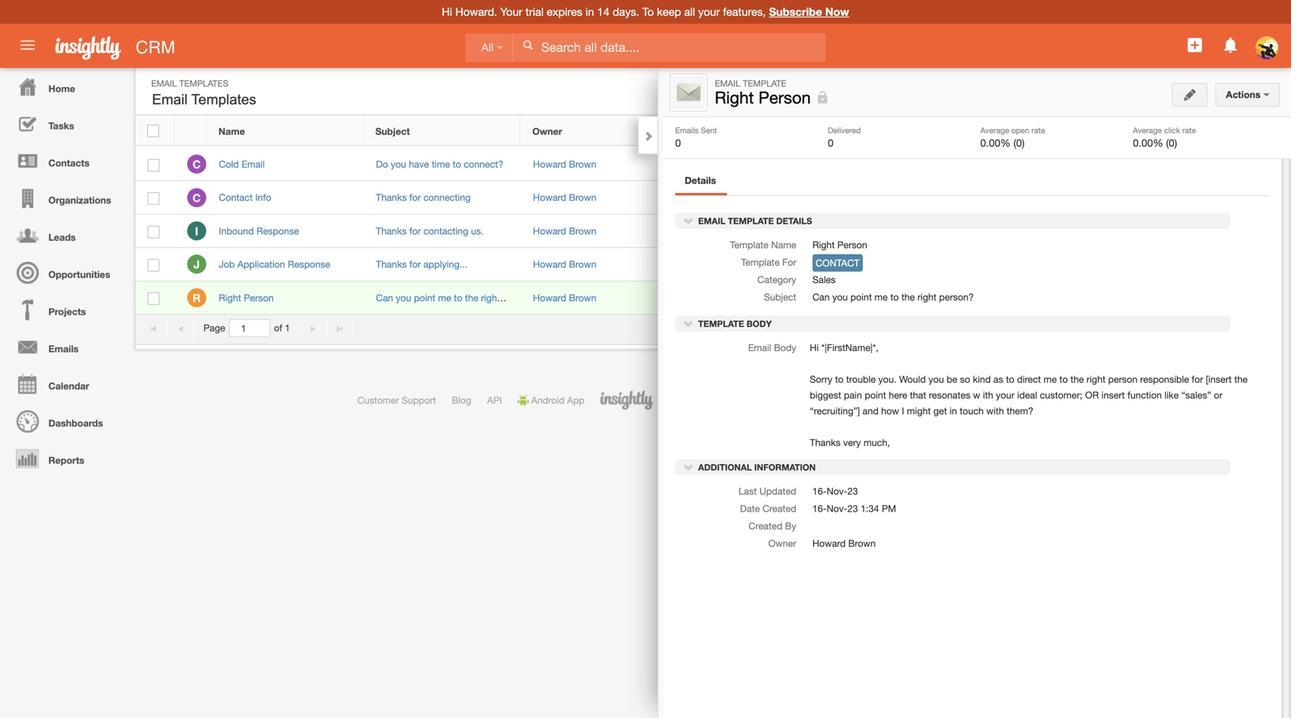Task type: describe. For each thing, give the bounding box(es) containing it.
average for average click rate 0.00% (0)
[[1133, 126, 1162, 135]]

direct
[[1017, 374, 1041, 385]]

biggest
[[810, 390, 842, 401]]

service
[[787, 395, 819, 406]]

subscribe
[[769, 5, 822, 18]]

brown inside r row
[[569, 292, 597, 303]]

processing
[[932, 395, 980, 406]]

2 vertical spatial sales
[[813, 274, 836, 286]]

1 horizontal spatial of
[[776, 395, 785, 406]]

do you have time to connect?
[[376, 159, 503, 170]]

new email template
[[1134, 86, 1225, 96]]

navigation containing home
[[0, 68, 127, 477]]

you for can you point me to the right person?
[[833, 292, 848, 303]]

all
[[684, 5, 695, 18]]

average open rate 0.00% (0)
[[981, 126, 1045, 149]]

1 horizontal spatial date
[[1123, 126, 1144, 137]]

thanks for connecting
[[376, 192, 471, 203]]

emails sent 0
[[675, 126, 717, 149]]

sales for i
[[694, 226, 716, 237]]

body for template body
[[747, 319, 772, 329]]

ith
[[983, 390, 994, 401]]

1 field
[[230, 320, 269, 337]]

chevron right image
[[643, 131, 654, 142]]

5 howard brown link from the top
[[533, 292, 597, 303]]

kind
[[973, 374, 991, 385]]

thanks for connecting link
[[376, 192, 471, 203]]

by
[[785, 521, 797, 532]]

reports
[[48, 455, 84, 466]]

-
[[1181, 323, 1184, 334]]

1 horizontal spatial right person
[[715, 88, 811, 107]]

howard brown for thanks for connecting
[[533, 192, 597, 203]]

terms
[[748, 395, 774, 406]]

customer support
[[357, 395, 436, 406]]

api link
[[487, 395, 502, 406]]

that
[[910, 390, 927, 401]]

contact cell for i
[[797, 215, 954, 248]]

resonates
[[929, 390, 971, 401]]

ideal
[[1018, 390, 1038, 401]]

thanks for j
[[376, 259, 407, 270]]

person inside r row
[[244, 292, 274, 303]]

16-nov-23
[[813, 486, 858, 497]]

brown for thanks for applying...
[[569, 259, 597, 270]]

0% for do you have time to connect?
[[970, 160, 983, 170]]

(0) for average click rate 0.00% (0)
[[1166, 137, 1178, 149]]

pm for thanks for connecting
[[1154, 192, 1169, 203]]

hi for hi *|firstname|*,
[[810, 342, 819, 353]]

sales for c
[[694, 160, 716, 170]]

of 1
[[274, 323, 290, 334]]

general
[[694, 193, 726, 203]]

items
[[1214, 323, 1237, 334]]

email template
[[715, 78, 787, 89]]

howard brown for do you have time to connect?
[[533, 159, 597, 170]]

contacting
[[424, 226, 468, 237]]

0 horizontal spatial in
[[586, 5, 594, 18]]

created by
[[749, 521, 797, 532]]

right for can you point me to the right person?
[[918, 292, 937, 303]]

chevron down image for additional information
[[683, 462, 694, 473]]

organizations link
[[4, 180, 127, 217]]

0% cell for do you have time to connect?
[[954, 148, 1073, 181]]

i inside row
[[195, 225, 198, 238]]

1 vertical spatial category
[[758, 274, 797, 286]]

average click rate 0.00% (0)
[[1133, 126, 1196, 149]]

contacts link
[[4, 143, 127, 180]]

1 vertical spatial templates
[[191, 91, 256, 108]]

support
[[402, 395, 436, 406]]

data processing addendum link
[[910, 395, 1029, 406]]

terms of service
[[748, 395, 819, 406]]

can for can you point me to the right person? howard brown
[[376, 292, 393, 303]]

1 vertical spatial date
[[740, 504, 760, 515]]

your inside the sorry to trouble you. would you be so kind as to direct me to the right person responsible for [insert the biggest pain point here that resonates w ith your ideal customer; or insert function like "sales" or "recruiting"]  and how i might get in touch with them?
[[996, 390, 1015, 401]]

job
[[219, 259, 235, 270]]

(0) for average open rate 0.00% (0)
[[1014, 137, 1025, 149]]

privacy policy
[[835, 395, 894, 406]]

0 inside delivered 0
[[828, 137, 834, 149]]

16-nov-23 1:34 pm for do you have time to connect?
[[1085, 159, 1169, 170]]

lead
[[809, 159, 830, 170]]

opportunities
[[48, 269, 110, 280]]

contact for i
[[809, 226, 843, 237]]

howard brown link for do you have time to connect?
[[533, 159, 597, 170]]

be
[[947, 374, 958, 385]]

howard brown link for thanks for applying...
[[533, 259, 597, 270]]

customer support link
[[357, 395, 436, 406]]

delivered 0
[[828, 126, 861, 149]]

1 horizontal spatial details
[[776, 216, 812, 227]]

connecting
[[424, 192, 471, 203]]

16-nov-23 1:34 pm cell for time
[[1073, 148, 1211, 181]]

like
[[1165, 390, 1179, 401]]

emails for emails
[[48, 344, 79, 355]]

api
[[487, 395, 502, 406]]

23 for do you have time to connect?
[[1120, 159, 1131, 170]]

cold email
[[219, 159, 265, 170]]

days.
[[613, 5, 639, 18]]

updated
[[760, 486, 797, 497]]

get
[[934, 406, 947, 417]]

c link for cold email
[[187, 155, 206, 174]]

notifications image
[[1221, 36, 1240, 55]]

sales cell for i
[[678, 215, 797, 248]]

thanks for c
[[376, 192, 407, 203]]

1 horizontal spatial name
[[771, 240, 797, 251]]

can you point me to the right person? link
[[376, 292, 537, 303]]

brown for thanks for connecting
[[569, 192, 597, 203]]

0 horizontal spatial of
[[274, 323, 282, 334]]

howard brown link for thanks for contacting us.
[[533, 226, 597, 237]]

for for i
[[409, 226, 421, 237]]

created for by
[[749, 521, 783, 532]]

4 0% cell from the top
[[954, 282, 1073, 315]]

in inside the sorry to trouble you. would you be so kind as to direct me to the right person responsible for [insert the biggest pain point here that resonates w ith your ideal customer; or insert function like "sales" or "recruiting"]  and how i might get in touch with them?
[[950, 406, 957, 417]]

template name
[[730, 240, 797, 251]]

16- for do you have time to connect?
[[1085, 159, 1099, 170]]

0 vertical spatial right
[[715, 88, 754, 107]]

0 vertical spatial person
[[759, 88, 811, 107]]

privacy
[[835, 395, 866, 406]]

brown for thanks for contacting us.
[[569, 226, 597, 237]]

pm for thanks for contacting us.
[[1154, 226, 1169, 237]]

point for can you point me to the right person?
[[851, 292, 872, 303]]

i link
[[187, 222, 206, 241]]

customer
[[357, 395, 399, 406]]

i row
[[135, 215, 1251, 248]]

template body
[[696, 319, 772, 329]]

here
[[889, 390, 908, 401]]

data processing addendum
[[910, 395, 1029, 406]]

1:34 for thanks for connecting
[[1133, 192, 1152, 203]]

reports link
[[4, 440, 127, 477]]

have
[[409, 159, 429, 170]]

opportunities link
[[4, 254, 127, 291]]

lead cell
[[797, 148, 954, 181]]

c link for contact info
[[187, 188, 206, 207]]

customer;
[[1040, 390, 1083, 401]]

all
[[481, 41, 494, 54]]

16- for thanks for contacting us.
[[1085, 226, 1099, 237]]

row group containing c
[[135, 148, 1251, 315]]

contact for j
[[809, 259, 843, 270]]

howard brown for thanks for applying...
[[533, 259, 597, 270]]

terms of service link
[[748, 395, 819, 406]]

email body
[[748, 342, 797, 353]]

howard for do you have time to connect?
[[533, 159, 566, 170]]

2 c row from the top
[[135, 181, 1251, 215]]

can you point me to the right person? howard brown
[[376, 292, 597, 303]]

dashboards
[[48, 418, 103, 429]]

howard.
[[455, 5, 497, 18]]

2 1 from the left
[[1173, 323, 1178, 334]]

pain
[[844, 390, 862, 401]]

rate
[[992, 126, 1013, 137]]

right inside r row
[[219, 292, 241, 303]]

you for can you point me to the right person? howard brown
[[396, 292, 411, 303]]

0% for thanks for contacting us.
[[970, 226, 983, 237]]

to inside r row
[[454, 292, 462, 303]]

j link
[[187, 255, 206, 274]]

for inside the sorry to trouble you. would you be so kind as to direct me to the right person responsible for [insert the biggest pain point here that resonates w ith your ideal customer; or insert function like "sales" or "recruiting"]  and how i might get in touch with them?
[[1192, 374, 1204, 385]]

16-nov-23 1:34 pm cell for us.
[[1073, 215, 1211, 248]]

created for date
[[1084, 126, 1120, 137]]

now
[[825, 5, 849, 18]]

nov- for do you have time to connect?
[[1099, 159, 1120, 170]]

nov- for thanks for contacting us.
[[1099, 226, 1120, 237]]

template down the template name
[[741, 257, 780, 268]]

thanks left very
[[810, 437, 841, 448]]

r row
[[135, 282, 1251, 315]]

with
[[987, 406, 1004, 417]]

1 horizontal spatial subject
[[764, 292, 797, 303]]

type
[[852, 126, 873, 137]]

email template details
[[696, 216, 812, 227]]

sent
[[701, 126, 717, 135]]

average for average open rate 0.00% (0)
[[981, 126, 1010, 135]]

0% cell for thanks for contacting us.
[[954, 215, 1073, 248]]

thanks for i
[[376, 226, 407, 237]]

you inside the sorry to trouble you. would you be so kind as to direct me to the right person responsible for [insert the biggest pain point here that resonates w ith your ideal customer; or insert function like "sales" or "recruiting"]  and how i might get in touch with them?
[[929, 374, 944, 385]]

contact info link
[[219, 192, 279, 203]]

Search this list... text field
[[683, 79, 861, 103]]

subject inside row
[[376, 126, 410, 137]]

details link
[[675, 171, 726, 193]]

them?
[[1007, 406, 1034, 417]]

howard brown link for thanks for connecting
[[533, 192, 597, 203]]

template down r row
[[698, 319, 744, 329]]

j
[[194, 258, 200, 271]]

projects
[[48, 306, 86, 318]]



Task type: vqa. For each thing, say whether or not it's contained in the screenshot.
Organizations
yes



Task type: locate. For each thing, give the bounding box(es) containing it.
right person inside r row
[[219, 292, 274, 303]]

rate inside average open rate 0.00% (0)
[[1032, 126, 1045, 135]]

name up cold
[[219, 126, 245, 137]]

dashboards link
[[4, 403, 127, 440]]

contact cell for r
[[797, 282, 954, 315]]

right person up 1 field
[[219, 292, 274, 303]]

contact cell for j
[[797, 248, 954, 282]]

1 horizontal spatial in
[[950, 406, 957, 417]]

i up j link
[[195, 225, 198, 238]]

policy
[[868, 395, 894, 406]]

for left applying...
[[409, 259, 421, 270]]

1 c from the top
[[193, 158, 201, 171]]

would
[[899, 374, 926, 385]]

brown
[[569, 159, 597, 170], [569, 192, 597, 203], [569, 226, 597, 237], [569, 259, 597, 270], [569, 292, 597, 303], [849, 538, 876, 549]]

1 contact cell from the top
[[797, 181, 954, 215]]

you left be
[[929, 374, 944, 385]]

rate for average open rate 0.00% (0)
[[1032, 126, 1045, 135]]

(0) inside average click rate 0.00% (0)
[[1166, 137, 1178, 149]]

1 vertical spatial in
[[950, 406, 957, 417]]

0 horizontal spatial person?
[[503, 292, 537, 303]]

your
[[500, 5, 523, 18]]

0 vertical spatial created
[[1084, 126, 1120, 137]]

3 0% cell from the top
[[954, 215, 1073, 248]]

1 c link from the top
[[187, 155, 206, 174]]

average inside average click rate 0.00% (0)
[[1133, 126, 1162, 135]]

howard inside j row
[[533, 259, 566, 270]]

howard brown for thanks for contacting us.
[[533, 226, 597, 237]]

0 vertical spatial subject
[[376, 126, 410, 137]]

0 horizontal spatial category
[[689, 126, 731, 137]]

16-nov-23 1:34 pm
[[1085, 159, 1169, 170], [1085, 192, 1169, 203], [1085, 226, 1169, 237], [813, 504, 896, 515]]

nov- inside i row
[[1099, 226, 1120, 237]]

2 c link from the top
[[187, 188, 206, 207]]

2 contact cell from the top
[[797, 215, 954, 248]]

row
[[135, 116, 1250, 146]]

1 horizontal spatial 1
[[1173, 323, 1178, 334]]

"sales"
[[1182, 390, 1212, 401]]

created left average click rate 0.00% (0)
[[1084, 126, 1120, 137]]

1 vertical spatial name
[[771, 240, 797, 251]]

nov- for thanks for connecting
[[1099, 192, 1120, 203]]

1 horizontal spatial can
[[813, 292, 830, 303]]

3 0% from the top
[[970, 226, 983, 237]]

1:34
[[1133, 159, 1152, 170], [1133, 192, 1152, 203], [1133, 226, 1152, 237], [861, 504, 879, 515]]

1 vertical spatial chevron down image
[[683, 462, 694, 473]]

16- inside i row
[[1085, 226, 1099, 237]]

me for can you point me to the right person? howard brown
[[438, 292, 451, 303]]

name inside row
[[219, 126, 245, 137]]

point inside r row
[[414, 292, 436, 303]]

16-nov-23 1:34 pm inside i row
[[1085, 226, 1169, 237]]

2 c from the top
[[193, 191, 201, 205]]

*|firstname|*,
[[822, 342, 879, 353]]

response up job application response link
[[257, 226, 299, 237]]

0.00% down open rate
[[981, 137, 1011, 149]]

0 horizontal spatial 0
[[675, 137, 681, 149]]

projects link
[[4, 291, 127, 329]]

0 horizontal spatial right
[[219, 292, 241, 303]]

organizations
[[48, 195, 111, 206]]

subject down for
[[764, 292, 797, 303]]

person up contact
[[838, 240, 868, 251]]

0 vertical spatial emails
[[675, 126, 699, 135]]

sales down contact
[[813, 274, 836, 286]]

c left cold
[[193, 158, 201, 171]]

0 vertical spatial hi
[[442, 5, 452, 18]]

general cell
[[678, 181, 797, 215]]

or
[[1214, 390, 1223, 401]]

thanks for applying...
[[376, 259, 468, 270]]

right right r 'link'
[[219, 292, 241, 303]]

r
[[193, 292, 201, 305]]

right person up contact
[[813, 240, 868, 251]]

for
[[782, 257, 797, 268]]

trial
[[526, 5, 544, 18]]

16- for thanks for connecting
[[1085, 192, 1099, 203]]

0 vertical spatial chevron down image
[[683, 318, 694, 329]]

1 vertical spatial your
[[996, 390, 1015, 401]]

0 horizontal spatial average
[[981, 126, 1010, 135]]

1 horizontal spatial hi
[[810, 342, 819, 353]]

contact for c
[[809, 192, 843, 203]]

hi for hi howard. your trial expires in 14 days. to keep all your features, subscribe now
[[442, 5, 452, 18]]

emails for emails sent 0
[[675, 126, 699, 135]]

0 horizontal spatial 1
[[285, 323, 290, 334]]

app
[[567, 395, 585, 406]]

0 vertical spatial response
[[257, 226, 299, 237]]

0 horizontal spatial (0)
[[1014, 137, 1025, 149]]

of
[[274, 323, 282, 334], [1195, 323, 1203, 334], [776, 395, 785, 406]]

you down contact
[[833, 292, 848, 303]]

sorry to trouble you. would you be so kind as to direct me to the right person responsible for [insert the biggest pain point here that resonates w ith your ideal customer; or insert function like "sales" or "recruiting"]  and how i might get in touch with them?
[[810, 374, 1248, 417]]

1 rate from the left
[[1032, 126, 1045, 135]]

1 vertical spatial i
[[902, 406, 905, 417]]

i inside the sorry to trouble you. would you be so kind as to direct me to the right person responsible for [insert the biggest pain point here that resonates w ith your ideal customer; or insert function like "sales" or "recruiting"]  and how i might get in touch with them?
[[902, 406, 905, 417]]

4 contact cell from the top
[[797, 282, 954, 315]]

column header down actions
[[1211, 116, 1250, 146]]

for inside j row
[[409, 259, 421, 270]]

0 horizontal spatial your
[[698, 5, 720, 18]]

r link
[[187, 289, 206, 308]]

point down thanks for applying...
[[414, 292, 436, 303]]

howard inside r row
[[533, 292, 566, 303]]

2 0.00% from the left
[[1133, 137, 1164, 149]]

0% for thanks for connecting
[[970, 193, 983, 203]]

hi
[[442, 5, 452, 18], [810, 342, 819, 353]]

1 (0) from the left
[[1014, 137, 1025, 149]]

details inside details link
[[685, 175, 716, 186]]

subject up do
[[376, 126, 410, 137]]

open rate
[[965, 126, 1013, 137]]

0 horizontal spatial person
[[244, 292, 274, 303]]

subscribe now link
[[769, 5, 849, 18]]

rate for average click rate 0.00% (0)
[[1183, 126, 1196, 135]]

0 horizontal spatial me
[[438, 292, 451, 303]]

howard inside i row
[[533, 226, 566, 237]]

person? inside r row
[[503, 292, 537, 303]]

details up general
[[685, 175, 716, 186]]

much,
[[864, 437, 890, 448]]

1 horizontal spatial your
[[996, 390, 1015, 401]]

howard brown inside i row
[[533, 226, 597, 237]]

2 16-nov-23 1:34 pm cell from the top
[[1073, 181, 1211, 215]]

1 horizontal spatial person?
[[939, 292, 974, 303]]

cell
[[678, 248, 797, 282], [954, 248, 1073, 282], [1073, 248, 1211, 282], [1211, 248, 1251, 282], [135, 282, 175, 315], [678, 282, 797, 315], [1073, 282, 1211, 315], [1211, 282, 1251, 315]]

0 horizontal spatial body
[[747, 319, 772, 329]]

howard
[[533, 159, 566, 170], [533, 192, 566, 203], [533, 226, 566, 237], [533, 259, 566, 270], [533, 292, 566, 303], [813, 538, 846, 549]]

you right do
[[391, 159, 406, 170]]

1 vertical spatial right
[[813, 240, 835, 251]]

response inside j row
[[288, 259, 330, 270]]

1 sales cell from the top
[[678, 148, 797, 181]]

1 right 1 field
[[285, 323, 290, 334]]

rate right the click
[[1183, 126, 1196, 135]]

sales inside i row
[[694, 226, 716, 237]]

(0)
[[1014, 137, 1025, 149], [1166, 137, 1178, 149]]

1 vertical spatial sales
[[694, 226, 716, 237]]

all link
[[466, 34, 513, 62]]

contact left "info"
[[219, 192, 253, 203]]

you
[[391, 159, 406, 170], [833, 292, 848, 303], [396, 292, 411, 303], [929, 374, 944, 385]]

in right get on the right bottom of the page
[[950, 406, 957, 417]]

me inside r row
[[438, 292, 451, 303]]

4 howard brown link from the top
[[533, 259, 597, 270]]

the inside r row
[[465, 292, 479, 303]]

0 horizontal spatial hi
[[442, 5, 452, 18]]

email inside c row
[[242, 159, 265, 170]]

5
[[1187, 323, 1192, 334], [1206, 323, 1211, 334]]

point inside the sorry to trouble you. would you be so kind as to direct me to the right person responsible for [insert the biggest pain point here that resonates w ith your ideal customer; or insert function like "sales" or "recruiting"]  and how i might get in touch with them?
[[865, 390, 886, 401]]

c row
[[135, 148, 1251, 181], [135, 181, 1251, 215]]

contact cell
[[797, 181, 954, 215], [797, 215, 954, 248], [797, 248, 954, 282], [797, 282, 954, 315]]

1 horizontal spatial category
[[758, 274, 797, 286]]

5 left items at the right top of the page
[[1206, 323, 1211, 334]]

2 0% cell from the top
[[954, 181, 1073, 215]]

1 vertical spatial right person
[[813, 240, 868, 251]]

2 chevron down image from the top
[[683, 462, 694, 473]]

1 5 from the left
[[1187, 323, 1192, 334]]

1:34 for thanks for contacting us.
[[1133, 226, 1152, 237]]

template down email template details
[[730, 240, 769, 251]]

1 vertical spatial c link
[[187, 188, 206, 207]]

1 16-nov-23 1:34 pm cell from the top
[[1073, 148, 1211, 181]]

owner inside row
[[532, 126, 562, 137]]

template up the template name
[[728, 216, 774, 227]]

me up *|firstname|*,
[[875, 292, 888, 303]]

1 vertical spatial c
[[193, 191, 201, 205]]

pm inside i row
[[1154, 226, 1169, 237]]

5 right -
[[1187, 323, 1192, 334]]

contacts
[[48, 158, 90, 169]]

sales inside c row
[[694, 160, 716, 170]]

1
[[285, 323, 290, 334], [1173, 323, 1178, 334]]

person up 1 field
[[244, 292, 274, 303]]

c row up general
[[135, 148, 1251, 181]]

can inside r row
[[376, 292, 393, 303]]

2 horizontal spatial me
[[1044, 374, 1057, 385]]

w
[[973, 390, 981, 401]]

howard brown link
[[533, 159, 597, 170], [533, 192, 597, 203], [533, 226, 597, 237], [533, 259, 597, 270], [533, 292, 597, 303]]

right person
[[715, 88, 811, 107], [813, 240, 868, 251], [219, 292, 274, 303]]

date down last
[[740, 504, 760, 515]]

expires
[[547, 5, 583, 18]]

howard for thanks for connecting
[[533, 192, 566, 203]]

1 horizontal spatial right
[[918, 292, 937, 303]]

(0) inside average open rate 0.00% (0)
[[1014, 137, 1025, 149]]

howard for thanks for contacting us.
[[533, 226, 566, 237]]

chevron down image
[[683, 318, 694, 329], [683, 462, 694, 473]]

howard for thanks for applying...
[[533, 259, 566, 270]]

23
[[1120, 159, 1131, 170], [1120, 192, 1131, 203], [1120, 226, 1131, 237], [848, 486, 858, 497], [848, 504, 858, 515]]

right up contact
[[813, 240, 835, 251]]

details up the template name
[[776, 216, 812, 227]]

you for do you have time to connect?
[[391, 159, 406, 170]]

1:34 for do you have time to connect?
[[1133, 159, 1152, 170]]

android app
[[531, 395, 585, 406]]

0 horizontal spatial details
[[685, 175, 716, 186]]

4 0% from the top
[[970, 293, 983, 303]]

pm
[[1154, 159, 1169, 170], [1154, 192, 1169, 203], [1154, 226, 1169, 237], [882, 504, 896, 515]]

emails left sent
[[675, 126, 699, 135]]

additional
[[698, 463, 752, 473]]

2 vertical spatial person
[[244, 292, 274, 303]]

0 horizontal spatial i
[[195, 225, 198, 238]]

category down template for
[[758, 274, 797, 286]]

sales cell up general
[[678, 148, 797, 181]]

0 horizontal spatial right person
[[219, 292, 274, 303]]

thanks for contacting us.
[[376, 226, 484, 237]]

None checkbox
[[148, 226, 159, 239], [148, 293, 159, 305], [148, 226, 159, 239], [148, 293, 159, 305]]

c for contact info
[[193, 191, 201, 205]]

contact inside j row
[[809, 259, 843, 270]]

1 horizontal spatial (0)
[[1166, 137, 1178, 149]]

you inside c row
[[391, 159, 406, 170]]

2 0% from the top
[[970, 193, 983, 203]]

sales up details link
[[694, 160, 716, 170]]

record permissions image
[[816, 88, 830, 107]]

contact inside r row
[[809, 292, 843, 303]]

0 horizontal spatial date
[[740, 504, 760, 515]]

0 vertical spatial in
[[586, 5, 594, 18]]

open
[[1012, 126, 1030, 135]]

0 vertical spatial templates
[[179, 78, 229, 89]]

point up "and"
[[865, 390, 886, 401]]

contact cell down contact
[[797, 282, 954, 315]]

emails up the calendar link
[[48, 344, 79, 355]]

average left open
[[981, 126, 1010, 135]]

chevron down image down r row
[[683, 318, 694, 329]]

last
[[739, 486, 757, 497]]

right person link
[[219, 292, 282, 303]]

1 vertical spatial subject
[[764, 292, 797, 303]]

you inside r row
[[396, 292, 411, 303]]

inbound response link
[[219, 226, 307, 237]]

1 horizontal spatial owner
[[769, 538, 797, 549]]

sales down general
[[694, 226, 716, 237]]

1 vertical spatial owner
[[769, 538, 797, 549]]

template inside row
[[808, 126, 850, 137]]

1 horizontal spatial 5
[[1206, 323, 1211, 334]]

sales cell down general
[[678, 215, 797, 248]]

contact right for
[[809, 259, 843, 270]]

for up "sales"
[[1192, 374, 1204, 385]]

point for can you point me to the right person? howard brown
[[414, 292, 436, 303]]

0 vertical spatial sales
[[694, 160, 716, 170]]

can down thanks for applying...
[[376, 292, 393, 303]]

1 horizontal spatial average
[[1133, 126, 1162, 135]]

chevron down image
[[683, 215, 694, 227]]

0.00% inside average click rate 0.00% (0)
[[1133, 137, 1164, 149]]

2 horizontal spatial of
[[1195, 323, 1203, 334]]

body up email body
[[747, 319, 772, 329]]

[insert
[[1206, 374, 1232, 385]]

calendar
[[48, 381, 89, 392]]

1 average from the left
[[981, 126, 1010, 135]]

average inside average open rate 0.00% (0)
[[981, 126, 1010, 135]]

1 horizontal spatial column header
[[1211, 116, 1250, 146]]

howard brown inside j row
[[533, 259, 597, 270]]

1 vertical spatial details
[[776, 216, 812, 227]]

template left type
[[808, 126, 850, 137]]

for left contacting
[[409, 226, 421, 237]]

right inside r row
[[481, 292, 500, 303]]

1 horizontal spatial 0
[[828, 137, 834, 149]]

1 c row from the top
[[135, 148, 1251, 181]]

for inside i row
[[409, 226, 421, 237]]

do you have time to connect? link
[[376, 159, 503, 170]]

0 vertical spatial body
[[747, 319, 772, 329]]

2 vertical spatial right
[[219, 292, 241, 303]]

contact down lead
[[809, 192, 843, 203]]

templates
[[179, 78, 229, 89], [191, 91, 256, 108]]

contact down contact
[[809, 292, 843, 303]]

chevron down image left additional
[[683, 462, 694, 473]]

can down contact
[[813, 292, 830, 303]]

hi left howard.
[[442, 5, 452, 18]]

1 vertical spatial person
[[838, 240, 868, 251]]

thanks inside c row
[[376, 192, 407, 203]]

me for can you point me to the right person?
[[875, 292, 888, 303]]

2 howard brown link from the top
[[533, 192, 597, 203]]

1 0.00% from the left
[[981, 137, 1011, 149]]

contact cell down lead
[[797, 181, 954, 215]]

created down updated
[[763, 504, 797, 515]]

c for cold email
[[193, 158, 201, 171]]

1 horizontal spatial 0.00%
[[1133, 137, 1164, 149]]

addendum
[[982, 395, 1029, 406]]

0 vertical spatial name
[[219, 126, 245, 137]]

for inside c row
[[409, 192, 421, 203]]

function
[[1128, 390, 1162, 401]]

person? for can you point me to the right person? howard brown
[[503, 292, 537, 303]]

2 rate from the left
[[1183, 126, 1196, 135]]

1 horizontal spatial i
[[902, 406, 905, 417]]

category down email template image
[[689, 126, 731, 137]]

template left actions
[[1184, 86, 1225, 96]]

2 column header from the left
[[1211, 116, 1250, 146]]

2 horizontal spatial right person
[[813, 240, 868, 251]]

16-nov-23 1:34 pm cell
[[1073, 148, 1211, 181], [1073, 181, 1211, 215], [1073, 215, 1211, 248]]

contact cell for c
[[797, 181, 954, 215]]

tasks
[[48, 120, 74, 131]]

0 horizontal spatial 5
[[1187, 323, 1192, 334]]

c row up chevron down image
[[135, 181, 1251, 215]]

1 horizontal spatial person
[[759, 88, 811, 107]]

0 vertical spatial c link
[[187, 155, 206, 174]]

android app link
[[518, 395, 585, 406]]

of right "terms"
[[776, 395, 785, 406]]

right inside the sorry to trouble you. would you be so kind as to direct me to the right person responsible for [insert the biggest pain point here that resonates w ith your ideal customer; or insert function like "sales" or "recruiting"]  and how i might get in touch with them?
[[1087, 374, 1106, 385]]

23 for thanks for contacting us.
[[1120, 226, 1131, 237]]

new
[[1134, 86, 1153, 96]]

brown for do you have time to connect?
[[569, 159, 597, 170]]

0 horizontal spatial owner
[[532, 126, 562, 137]]

response right application
[[288, 259, 330, 270]]

j row
[[135, 248, 1251, 282]]

you down thanks for applying... "link"
[[396, 292, 411, 303]]

Search all data.... text field
[[514, 33, 826, 62]]

i
[[195, 225, 198, 238], [902, 406, 905, 417]]

email
[[151, 78, 177, 89], [715, 78, 741, 89], [1156, 86, 1181, 96], [152, 91, 188, 108], [242, 159, 265, 170], [698, 216, 726, 227], [748, 342, 772, 353]]

thanks inside j row
[[376, 259, 407, 270]]

1 0% cell from the top
[[954, 148, 1073, 181]]

1 horizontal spatial me
[[875, 292, 888, 303]]

contact up contact
[[809, 226, 843, 237]]

can for can you point me to the right person?
[[813, 292, 830, 303]]

thanks for contacting us. link
[[376, 226, 484, 237]]

1 chevron down image from the top
[[683, 318, 694, 329]]

0 down template type
[[828, 137, 834, 149]]

0 vertical spatial owner
[[532, 126, 562, 137]]

navigation
[[0, 68, 127, 477]]

contact inside i row
[[809, 226, 843, 237]]

2 (0) from the left
[[1166, 137, 1178, 149]]

template left the record permissions icon
[[743, 78, 787, 89]]

0% inside r row
[[970, 293, 983, 303]]

right for can you point me to the right person? howard brown
[[481, 292, 500, 303]]

16-nov-23 1:34 pm for thanks for connecting
[[1085, 192, 1169, 203]]

2 5 from the left
[[1206, 323, 1211, 334]]

applying...
[[424, 259, 468, 270]]

0 inside emails sent 0
[[675, 137, 681, 149]]

0% inside i row
[[970, 226, 983, 237]]

0 horizontal spatial can
[[376, 292, 393, 303]]

your right ith
[[996, 390, 1015, 401]]

0 right the chevron right icon
[[675, 137, 681, 149]]

16-nov-23 1:34 pm for thanks for contacting us.
[[1085, 226, 1169, 237]]

of right -
[[1195, 323, 1203, 334]]

1 vertical spatial created
[[763, 504, 797, 515]]

template type
[[808, 126, 873, 137]]

0.00% for average click rate 0.00% (0)
[[1133, 137, 1164, 149]]

average left the click
[[1133, 126, 1162, 135]]

0 vertical spatial i
[[195, 225, 198, 238]]

0.00% for average open rate 0.00% (0)
[[981, 137, 1011, 149]]

brown inside i row
[[569, 226, 597, 237]]

0 horizontal spatial rate
[[1032, 126, 1045, 135]]

None checkbox
[[147, 125, 159, 137], [148, 159, 159, 172], [148, 192, 159, 205], [148, 259, 159, 272], [147, 125, 159, 137], [148, 159, 159, 172], [148, 192, 159, 205], [148, 259, 159, 272]]

right up sent
[[715, 88, 754, 107]]

1 vertical spatial hi
[[810, 342, 819, 353]]

tasks link
[[4, 105, 127, 143]]

c link up 'i' link
[[187, 188, 206, 207]]

category inside row
[[689, 126, 731, 137]]

2 average from the left
[[1133, 126, 1162, 135]]

template for
[[741, 257, 797, 268]]

thanks up thanks for applying...
[[376, 226, 407, 237]]

sales cell for c
[[678, 148, 797, 181]]

1 vertical spatial body
[[774, 342, 797, 353]]

c up 'i' link
[[193, 191, 201, 205]]

i right how
[[902, 406, 905, 417]]

contact cell up can you point me to the right person?
[[797, 248, 954, 282]]

2 horizontal spatial right
[[813, 240, 835, 251]]

column header
[[175, 116, 207, 146], [1211, 116, 1250, 146]]

0.00% down created date at the right of page
[[1133, 137, 1164, 149]]

chevron down image for template body
[[683, 318, 694, 329]]

for for j
[[409, 259, 421, 270]]

0 vertical spatial date
[[1123, 126, 1144, 137]]

person? for can you point me to the right person?
[[939, 292, 974, 303]]

as
[[994, 374, 1004, 385]]

rate right open
[[1032, 126, 1045, 135]]

point down contact
[[851, 292, 872, 303]]

very
[[843, 437, 861, 448]]

1 0 from the left
[[675, 137, 681, 149]]

thanks down do
[[376, 192, 407, 203]]

1 horizontal spatial rate
[[1183, 126, 1196, 135]]

0 vertical spatial right person
[[715, 88, 811, 107]]

or
[[1085, 390, 1099, 401]]

1 - 5 of 5 items
[[1173, 323, 1237, 334]]

0% cell for thanks for connecting
[[954, 181, 1073, 215]]

created down the date created on the bottom
[[749, 521, 783, 532]]

1 vertical spatial emails
[[48, 344, 79, 355]]

brown inside j row
[[569, 259, 597, 270]]

row group
[[135, 148, 1251, 315]]

0 horizontal spatial 0.00%
[[981, 137, 1011, 149]]

body up "terms of service"
[[774, 342, 797, 353]]

emails inside emails sent 0
[[675, 126, 699, 135]]

name up for
[[771, 240, 797, 251]]

1 howard brown link from the top
[[533, 159, 597, 170]]

response inside i row
[[257, 226, 299, 237]]

hi up "sorry"
[[810, 342, 819, 353]]

3 contact cell from the top
[[797, 248, 954, 282]]

23 inside i row
[[1120, 226, 1131, 237]]

date created
[[740, 504, 797, 515]]

sales cell
[[678, 148, 797, 181], [678, 215, 797, 248]]

new email template link
[[1123, 79, 1235, 103]]

1 vertical spatial response
[[288, 259, 330, 270]]

me up customer;
[[1044, 374, 1057, 385]]

1 1 from the left
[[285, 323, 290, 334]]

for for c
[[409, 192, 421, 203]]

2 sales cell from the top
[[678, 215, 797, 248]]

thanks down thanks for contacting us. link
[[376, 259, 407, 270]]

2 vertical spatial right person
[[219, 292, 274, 303]]

3 16-nov-23 1:34 pm cell from the top
[[1073, 215, 1211, 248]]

email templates button
[[148, 88, 260, 112]]

email template image
[[673, 77, 705, 108]]

1 0% from the top
[[970, 160, 983, 170]]

how
[[881, 406, 899, 417]]

your right the 'all'
[[698, 5, 720, 18]]

me down applying...
[[438, 292, 451, 303]]

0 horizontal spatial emails
[[48, 344, 79, 355]]

0.00% inside average open rate 0.00% (0)
[[981, 137, 1011, 149]]

rate inside average click rate 0.00% (0)
[[1183, 126, 1196, 135]]

to inside c row
[[453, 159, 461, 170]]

(0) down the click
[[1166, 137, 1178, 149]]

hi howard. your trial expires in 14 days. to keep all your features, subscribe now
[[442, 5, 849, 18]]

average
[[981, 126, 1010, 135], [1133, 126, 1162, 135]]

contact cell up contact
[[797, 215, 954, 248]]

1 horizontal spatial emails
[[675, 126, 699, 135]]

me inside the sorry to trouble you. would you be so kind as to direct me to the right person responsible for [insert the biggest pain point here that resonates w ith your ideal customer; or insert function like "sales" or "recruiting"]  and how i might get in touch with them?
[[1044, 374, 1057, 385]]

(0) down open
[[1014, 137, 1025, 149]]

"recruiting"]
[[810, 406, 860, 417]]

data
[[910, 395, 930, 406]]

0 vertical spatial details
[[685, 175, 716, 186]]

keep
[[657, 5, 681, 18]]

c link
[[187, 155, 206, 174], [187, 188, 206, 207]]

contact for r
[[809, 292, 843, 303]]

in left 14
[[586, 5, 594, 18]]

0 vertical spatial category
[[689, 126, 731, 137]]

white image
[[522, 40, 534, 51]]

0 vertical spatial sales cell
[[678, 148, 797, 181]]

and
[[863, 406, 879, 417]]

0 horizontal spatial column header
[[175, 116, 207, 146]]

pm for do you have time to connect?
[[1154, 159, 1169, 170]]

emails inside emails link
[[48, 344, 79, 355]]

person?
[[939, 292, 974, 303], [503, 292, 537, 303]]

1 horizontal spatial right
[[715, 88, 754, 107]]

delivered
[[828, 126, 861, 135]]

23 for thanks for connecting
[[1120, 192, 1131, 203]]

1 left -
[[1173, 323, 1178, 334]]

row containing name
[[135, 116, 1250, 146]]

3 howard brown link from the top
[[533, 226, 597, 237]]

person left the record permissions icon
[[759, 88, 811, 107]]

0% cell
[[954, 148, 1073, 181], [954, 181, 1073, 215], [954, 215, 1073, 248], [954, 282, 1073, 315]]

2 0 from the left
[[828, 137, 834, 149]]

thanks inside i row
[[376, 226, 407, 237]]

insert
[[1102, 390, 1125, 401]]

1 column header from the left
[[175, 116, 207, 146]]

0 vertical spatial your
[[698, 5, 720, 18]]

body for email body
[[774, 342, 797, 353]]

1:34 inside i row
[[1133, 226, 1152, 237]]

android
[[531, 395, 565, 406]]

for left connecting
[[409, 192, 421, 203]]

right person left the record permissions icon
[[715, 88, 811, 107]]

column header down 'email templates' button at the left
[[175, 116, 207, 146]]

open
[[965, 126, 990, 137]]

2 horizontal spatial person
[[838, 240, 868, 251]]



